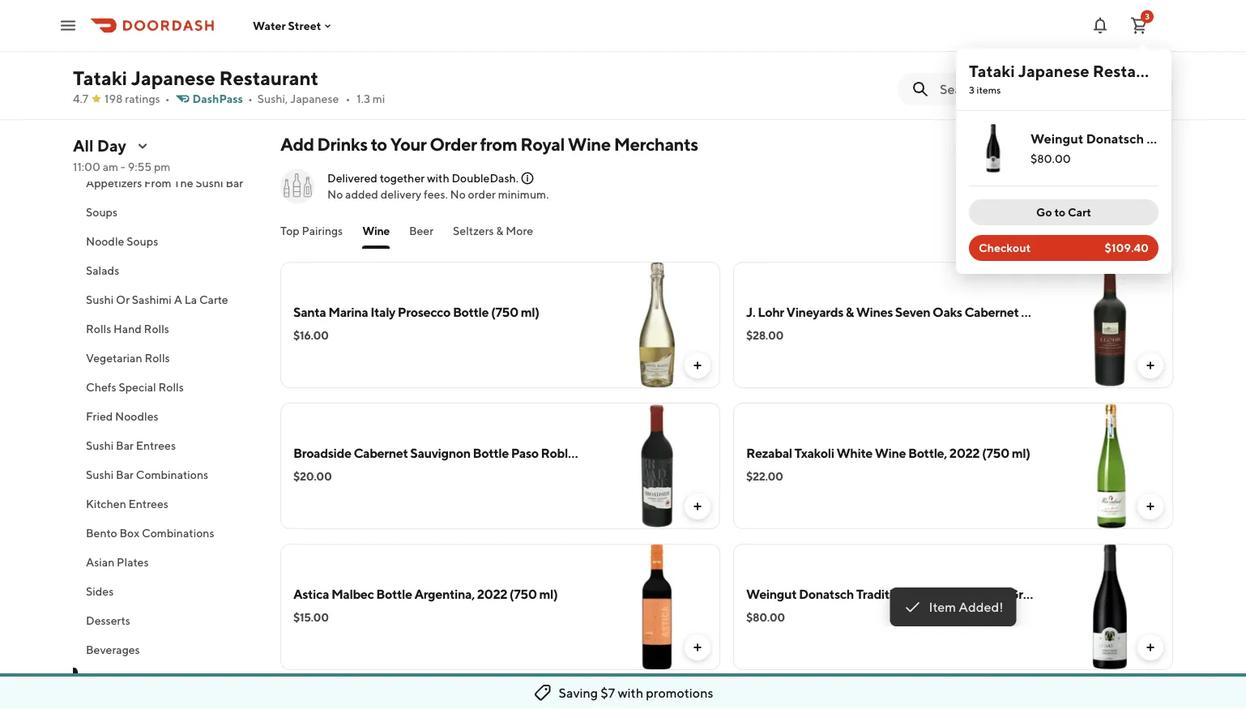 Task type: describe. For each thing, give the bounding box(es) containing it.
3 items, open order cart image
[[1130, 16, 1149, 35]]

9:55
[[128, 160, 152, 173]]

sushi or sashimi a la carte
[[86, 293, 228, 306]]

menus image
[[136, 139, 149, 152]]

plates
[[117, 555, 149, 569]]

desserts
[[86, 614, 130, 627]]

198 ratings •
[[105, 92, 170, 105]]

11:00
[[73, 160, 100, 173]]

sides button
[[73, 577, 261, 606]]

beer
[[409, 224, 434, 237]]

restaurant for tataki japanese restaurant 3 items
[[1093, 62, 1177, 81]]

rolls right hand
[[144, 322, 169, 335]]

soups inside button
[[127, 235, 158, 248]]

rolls left hand
[[86, 322, 111, 335]]

fried noodles
[[86, 410, 159, 423]]

japanese for tataki japanese restaurant 3 items
[[1018, 62, 1090, 81]]

1 horizontal spatial paso
[[1122, 304, 1150, 320]]

malbec
[[331, 586, 374, 602]]

soups inside button
[[86, 205, 118, 219]]

1 no from the left
[[327, 188, 343, 201]]

iced green tea
[[293, 14, 379, 30]]

sides
[[86, 585, 114, 598]]

special
[[119, 380, 156, 394]]

pm
[[154, 160, 170, 173]]

broadside
[[293, 445, 351, 461]]

sushi,
[[258, 92, 288, 105]]

tataki japanese restaurant 3 items
[[969, 62, 1177, 96]]

j. lohr vineyards & wines seven oaks cabernet sauvignon bottle paso robles, 2020 (75
[[746, 304, 1246, 320]]

item
[[929, 599, 956, 615]]

add item to cart image for weingut donatsch tradition pinot noir bottle graubunden, 2019 (750 ml)
[[1144, 641, 1157, 654]]

seltzers & more
[[453, 224, 533, 237]]

add item to cart image for j. lohr vineyards & wines seven oaks cabernet sauvignon bottle paso robles, 2020 (75
[[1144, 359, 1157, 372]]

2 no from the left
[[450, 188, 466, 201]]

water
[[253, 19, 286, 32]]

0 horizontal spatial robles,
[[541, 445, 584, 461]]

checkout
[[979, 241, 1031, 254]]

or
[[116, 293, 130, 306]]

am
[[103, 160, 118, 173]]

restaurant for tataki japanese restaurant
[[219, 66, 319, 89]]

vegetarian rolls
[[86, 351, 170, 365]]

tataki for tataki japanese restaurant
[[73, 66, 127, 89]]

saving $7 with promotions
[[559, 685, 713, 701]]

1 horizontal spatial $5.00
[[746, 47, 778, 60]]

donatsch
[[799, 586, 854, 602]]

1 vertical spatial cabernet
[[354, 445, 408, 461]]

tataki for tataki japanese restaurant 3 items
[[969, 62, 1015, 81]]

fees.
[[424, 188, 448, 201]]

from
[[480, 134, 517, 155]]

santa marina italy prosecco bottle (750 ml)
[[293, 304, 539, 320]]

iced
[[293, 14, 318, 30]]

beer button
[[409, 223, 434, 249]]

txakoli
[[795, 445, 834, 461]]

wines
[[856, 304, 893, 320]]

noodle
[[86, 235, 124, 248]]

j. lohr vineyards & wines seven oaks cabernet sauvignon bottle paso robles, 2020 (750 ml) image
[[1047, 262, 1173, 388]]

seltzers
[[453, 224, 494, 237]]

saving
[[559, 685, 598, 701]]

santa marina italy prosecco bottle (750 ml) image
[[594, 262, 720, 388]]

street
[[288, 19, 321, 32]]

desserts button
[[73, 606, 261, 635]]

mi
[[372, 92, 385, 105]]

sushi bar entrees button
[[73, 431, 261, 460]]

rolls inside 'button'
[[145, 351, 170, 365]]

sushi or sashimi a la carte button
[[73, 285, 261, 314]]

argentina,
[[414, 586, 475, 602]]

bento box combinations
[[86, 526, 214, 540]]

sushi for sushi or sashimi a la carte
[[86, 293, 114, 306]]

0 horizontal spatial to
[[371, 134, 387, 155]]

order
[[430, 134, 477, 155]]

no added delivery fees. no order minimum.
[[327, 188, 549, 201]]

water street
[[253, 19, 321, 32]]

noodle soups
[[86, 235, 158, 248]]

pinot
[[910, 586, 941, 602]]

0 vertical spatial bar
[[226, 176, 243, 190]]

1 horizontal spatial 2022
[[950, 445, 980, 461]]

soups button
[[73, 198, 261, 227]]

sushi right the
[[196, 176, 223, 190]]

0 vertical spatial sauvignon
[[1021, 304, 1082, 320]]

bento box combinations button
[[73, 519, 261, 548]]

entrees inside button
[[128, 497, 168, 511]]

box
[[120, 526, 140, 540]]

bento
[[86, 526, 117, 540]]

seltzers & more button
[[453, 223, 533, 249]]

top pairings
[[280, 224, 343, 237]]

together
[[380, 171, 425, 185]]

prosecco
[[398, 304, 451, 320]]

combinations for bento box combinations
[[142, 526, 214, 540]]

item added!
[[929, 599, 1004, 615]]

rezabal txakoli white wine bottle, 2022 (750 ml) image
[[1047, 403, 1173, 529]]

items
[[977, 84, 1001, 96]]

2 • from the left
[[248, 92, 253, 105]]

chefs special rolls
[[86, 380, 184, 394]]

seven
[[895, 304, 931, 320]]

beverages button
[[73, 635, 261, 664]]

tradition
[[856, 586, 907, 602]]

a
[[174, 293, 182, 306]]

salads button
[[73, 256, 261, 285]]

4.7
[[73, 92, 88, 105]]

1 horizontal spatial 2020
[[1197, 304, 1229, 320]]

add item to cart image for astica malbec bottle argentina, 2022 (750 ml)
[[691, 641, 704, 654]]

broadside cabernet sauvignon bottle paso robles, 2020 (750 ml)
[[293, 445, 668, 461]]

top pairings button
[[280, 223, 343, 249]]

0 vertical spatial cabernet
[[965, 304, 1019, 320]]

alcohol
[[86, 672, 124, 686]]

$15.00
[[293, 611, 329, 624]]

$16.00
[[293, 329, 329, 342]]

sushi, japanese • 1.3 mi
[[258, 92, 385, 105]]

day
[[97, 136, 126, 155]]

fried noodles button
[[73, 402, 261, 431]]

$20.00
[[293, 470, 332, 483]]



Task type: vqa. For each thing, say whether or not it's contained in the screenshot.
'$15.00'
yes



Task type: locate. For each thing, give the bounding box(es) containing it.
1 horizontal spatial no
[[450, 188, 466, 201]]

appetizers from the sushi bar
[[86, 176, 243, 190]]

1 horizontal spatial add item to cart image
[[1144, 359, 1157, 372]]

1 vertical spatial bar
[[116, 439, 134, 452]]

sauvignon
[[1021, 304, 1082, 320], [410, 445, 471, 461]]

bar up kitchen entrees
[[116, 468, 134, 481]]

soups right noodle
[[127, 235, 158, 248]]

tataki inside tataki japanese restaurant 3 items
[[969, 62, 1015, 81]]

rolls down the vegetarian rolls 'button'
[[158, 380, 184, 394]]

2 vertical spatial bar
[[116, 468, 134, 481]]

0 vertical spatial wine
[[568, 134, 611, 155]]

0 vertical spatial entrees
[[136, 439, 176, 452]]

open menu image
[[58, 16, 78, 35]]

chefs
[[86, 380, 116, 394]]

$80.00 down weingut
[[746, 611, 785, 624]]

pairings
[[302, 224, 343, 237]]

doubledash.
[[452, 171, 519, 185]]

2022
[[950, 445, 980, 461], [477, 586, 507, 602]]

0 horizontal spatial tataki
[[73, 66, 127, 89]]

1 horizontal spatial sauvignon
[[1021, 304, 1082, 320]]

go to cart button
[[969, 199, 1159, 225]]

with right the $7
[[618, 685, 643, 701]]

astica malbec bottle argentina, 2022 (750 ml) image
[[594, 544, 720, 670]]

1 vertical spatial 3
[[969, 84, 975, 96]]

0 horizontal spatial with
[[427, 171, 449, 185]]

3 inside button
[[1145, 12, 1150, 21]]

restaurant up sushi,
[[219, 66, 319, 89]]

add
[[280, 134, 314, 155]]

0 vertical spatial add item to cart image
[[1144, 359, 1157, 372]]

3 left 'items'
[[969, 84, 975, 96]]

order
[[468, 188, 496, 201]]

0 vertical spatial 2022
[[950, 445, 980, 461]]

0 horizontal spatial 2022
[[477, 586, 507, 602]]

to left your
[[371, 134, 387, 155]]

with for $7
[[618, 685, 643, 701]]

1 • from the left
[[165, 92, 170, 105]]

2022 right bottle,
[[950, 445, 980, 461]]

1 horizontal spatial to
[[1055, 205, 1066, 219]]

entrees up sushi bar combinations
[[136, 439, 176, 452]]

0 vertical spatial to
[[371, 134, 387, 155]]

graubunden,
[[1009, 586, 1085, 602]]

noodle soups button
[[73, 227, 261, 256]]

promotions
[[646, 685, 713, 701]]

1 vertical spatial add item to cart image
[[691, 641, 704, 654]]

0 vertical spatial 3
[[1145, 12, 1150, 21]]

astica malbec bottle argentina, 2022 (750 ml)
[[293, 586, 558, 602]]

1 vertical spatial wine
[[362, 224, 390, 237]]

domaine leroy chassagne montrachet rouge red wine bottle, 1990 (750 ml) image
[[1047, 685, 1173, 709]]

$80.00 up go at the right top
[[1031, 152, 1071, 165]]

drinks
[[317, 134, 368, 155]]

0 horizontal spatial restaurant
[[219, 66, 319, 89]]

cabernet right broadside
[[354, 445, 408, 461]]

sushi left or
[[86, 293, 114, 306]]

0 horizontal spatial 3
[[969, 84, 975, 96]]

japanese for tataki japanese restaurant
[[131, 66, 215, 89]]

go to cart
[[1036, 205, 1092, 219]]

0 vertical spatial 2020
[[1197, 304, 1229, 320]]

1 vertical spatial sauvignon
[[410, 445, 471, 461]]

2 horizontal spatial japanese
[[1018, 62, 1090, 81]]

kitchen entrees button
[[73, 489, 261, 519]]

sushi down fried
[[86, 439, 114, 452]]

bar right the
[[226, 176, 243, 190]]

0 vertical spatial with
[[427, 171, 449, 185]]

rezabal txakoli white wine bottle, 2022 (750 ml)
[[746, 445, 1030, 461]]

restaurant inside tataki japanese restaurant 3 items
[[1093, 62, 1177, 81]]

your
[[390, 134, 427, 155]]

0 vertical spatial paso
[[1122, 304, 1150, 320]]

3 right notification bell icon
[[1145, 12, 1150, 21]]

0 vertical spatial robles,
[[1152, 304, 1195, 320]]

lohr
[[758, 304, 784, 320]]

& inside button
[[496, 224, 504, 237]]

1 horizontal spatial &
[[846, 304, 854, 320]]

rolls hand rolls
[[86, 322, 169, 335]]

cart
[[1068, 205, 1092, 219]]

• right ratings
[[165, 92, 170, 105]]

paso
[[1122, 304, 1150, 320], [511, 445, 539, 461]]

add item to cart image for broadside cabernet sauvignon bottle paso robles, 2020 (750 ml)
[[691, 500, 704, 513]]

bar inside button
[[116, 439, 134, 452]]

la
[[184, 293, 197, 306]]

delivered together with doubledash.
[[327, 171, 519, 185]]

weingut
[[746, 586, 797, 602]]

rolls inside "button"
[[158, 380, 184, 394]]

entrees down sushi bar combinations
[[128, 497, 168, 511]]

cabernet right oaks
[[965, 304, 1019, 320]]

sushi up kitchen
[[86, 468, 114, 481]]

entrees inside button
[[136, 439, 176, 452]]

from
[[144, 176, 171, 190]]

salads
[[86, 264, 119, 277]]

dashpass
[[192, 92, 243, 105]]

$109.40
[[1105, 241, 1149, 254]]

1 horizontal spatial cabernet
[[965, 304, 1019, 320]]

rolls down rolls hand rolls button
[[145, 351, 170, 365]]

0 vertical spatial &
[[496, 224, 504, 237]]

1 vertical spatial $80.00
[[746, 611, 785, 624]]

wine right royal
[[568, 134, 611, 155]]

tea
[[359, 14, 379, 30]]

0 horizontal spatial japanese
[[131, 66, 215, 89]]

combinations down sushi bar entrees button
[[136, 468, 208, 481]]

& left wines
[[846, 304, 854, 320]]

3 inside tataki japanese restaurant 3 items
[[969, 84, 975, 96]]

1 vertical spatial 2022
[[477, 586, 507, 602]]

no down the delivered
[[327, 188, 343, 201]]

198
[[105, 92, 123, 105]]

go
[[1036, 205, 1052, 219]]

1 horizontal spatial wine
[[568, 134, 611, 155]]

-
[[121, 160, 126, 173]]

asian
[[86, 555, 114, 569]]

fried
[[86, 410, 113, 423]]

appetizers
[[86, 176, 142, 190]]

restaurant
[[1093, 62, 1177, 81], [219, 66, 319, 89]]

tataki up 'items'
[[969, 62, 1015, 81]]

1 vertical spatial paso
[[511, 445, 539, 461]]

1 horizontal spatial •
[[248, 92, 253, 105]]

1 vertical spatial &
[[846, 304, 854, 320]]

2019
[[1087, 586, 1115, 602]]

sushi inside button
[[86, 439, 114, 452]]

no right fees.
[[450, 188, 466, 201]]

sushi for sushi bar entrees
[[86, 439, 114, 452]]

weingut donatsch tradition pinot noir bottle graubunden, 2019 (750 ml) image
[[969, 124, 1018, 173], [1047, 544, 1173, 670]]

white
[[837, 445, 873, 461]]

0 horizontal spatial sauvignon
[[410, 445, 471, 461]]

1 vertical spatial to
[[1055, 205, 1066, 219]]

0 horizontal spatial $5.00
[[293, 38, 325, 52]]

soups up noodle
[[86, 205, 118, 219]]

• left 1.3
[[346, 92, 350, 105]]

kitchen
[[86, 497, 126, 511]]

1 vertical spatial combinations
[[142, 526, 214, 540]]

sushi inside "button"
[[86, 293, 114, 306]]

bottle,
[[908, 445, 947, 461]]

sushi for sushi bar combinations
[[86, 468, 114, 481]]

0 vertical spatial weingut donatsch tradition pinot noir bottle graubunden, 2019 (750 ml) image
[[969, 124, 1018, 173]]

add item to cart image for rezabal txakoli white wine bottle, 2022 (750 ml)
[[1144, 500, 1157, 513]]

2022 right 'argentina,'
[[477, 586, 507, 602]]

beverages
[[86, 643, 140, 656]]

add item to cart image for santa marina italy prosecco bottle (750 ml)
[[691, 359, 704, 372]]

no
[[327, 188, 343, 201], [450, 188, 466, 201]]

japanese
[[1018, 62, 1090, 81], [131, 66, 215, 89], [290, 92, 339, 105]]

to inside button
[[1055, 205, 1066, 219]]

0 horizontal spatial wine
[[362, 224, 390, 237]]

1 horizontal spatial soups
[[127, 235, 158, 248]]

broadside cabernet sauvignon bottle paso robles, 2020 (750 ml) image
[[594, 403, 720, 529]]

• for 198 ratings •
[[165, 92, 170, 105]]

0 horizontal spatial 2020
[[586, 445, 618, 461]]

0 vertical spatial $80.00
[[1031, 152, 1071, 165]]

1 vertical spatial 2020
[[586, 445, 618, 461]]

to right go at the right top
[[1055, 205, 1066, 219]]

icon image
[[280, 169, 314, 203]]

noir
[[943, 586, 968, 602]]

top
[[280, 224, 300, 237]]

with up no added delivery fees. no order minimum.
[[427, 171, 449, 185]]

1 vertical spatial entrees
[[128, 497, 168, 511]]

Item Search search field
[[940, 80, 1160, 98]]

1 vertical spatial soups
[[127, 235, 158, 248]]

water street button
[[253, 19, 334, 32]]

rolls hand rolls button
[[73, 314, 261, 344]]

0 horizontal spatial &
[[496, 224, 504, 237]]

rezabal
[[746, 445, 792, 461]]

0 horizontal spatial cabernet
[[354, 445, 408, 461]]

restaurant down 3 items, open order cart icon
[[1093, 62, 1177, 81]]

2 horizontal spatial •
[[346, 92, 350, 105]]

louis jadot pinot noir bottle beaune clos des ursules 1er cru, 2019 (750 ml) image
[[594, 685, 720, 709]]

•
[[165, 92, 170, 105], [248, 92, 253, 105], [346, 92, 350, 105]]

1 horizontal spatial with
[[618, 685, 643, 701]]

japanese inside tataki japanese restaurant 3 items
[[1018, 62, 1090, 81]]

add item to cart image
[[1144, 69, 1157, 82], [691, 359, 704, 372], [691, 500, 704, 513], [1144, 500, 1157, 513], [1144, 641, 1157, 654]]

0 horizontal spatial soups
[[86, 205, 118, 219]]

0 vertical spatial combinations
[[136, 468, 208, 481]]

• for sushi, japanese • 1.3 mi
[[346, 92, 350, 105]]

0 vertical spatial soups
[[86, 205, 118, 219]]

0 horizontal spatial no
[[327, 188, 343, 201]]

3 • from the left
[[346, 92, 350, 105]]

• left sushi,
[[248, 92, 253, 105]]

1 horizontal spatial restaurant
[[1093, 62, 1177, 81]]

bar down fried noodles on the bottom left of the page
[[116, 439, 134, 452]]

marina
[[328, 304, 368, 320]]

3 button
[[1123, 9, 1156, 42]]

1 horizontal spatial 3
[[1145, 12, 1150, 21]]

japanese for sushi, japanese • 1.3 mi
[[290, 92, 339, 105]]

tataki up 198
[[73, 66, 127, 89]]

asian plates button
[[73, 548, 261, 577]]

cabernet
[[965, 304, 1019, 320], [354, 445, 408, 461]]

wine down added
[[362, 224, 390, 237]]

noodles
[[115, 410, 159, 423]]

combinations down the kitchen entrees button
[[142, 526, 214, 540]]

add drinks to your order from royal wine merchants
[[280, 134, 698, 155]]

delivered
[[327, 171, 378, 185]]

to
[[371, 134, 387, 155], [1055, 205, 1066, 219]]

notification bell image
[[1091, 16, 1110, 35]]

1 vertical spatial weingut donatsch tradition pinot noir bottle graubunden, 2019 (750 ml) image
[[1047, 544, 1173, 670]]

0 horizontal spatial weingut donatsch tradition pinot noir bottle graubunden, 2019 (750 ml) image
[[969, 124, 1018, 173]]

bar for entrees
[[116, 439, 134, 452]]

hand
[[114, 322, 142, 335]]

1 horizontal spatial weingut donatsch tradition pinot noir bottle graubunden, 2019 (750 ml) image
[[1047, 544, 1173, 670]]

added
[[345, 188, 378, 201]]

0 horizontal spatial $80.00
[[746, 611, 785, 624]]

ratings
[[125, 92, 160, 105]]

with for together
[[427, 171, 449, 185]]

bar for combinations
[[116, 468, 134, 481]]

wine right white at the bottom of page
[[875, 445, 906, 461]]

1 horizontal spatial $80.00
[[1031, 152, 1071, 165]]

1 horizontal spatial robles,
[[1152, 304, 1195, 320]]

sashimi
[[132, 293, 172, 306]]

0 horizontal spatial paso
[[511, 445, 539, 461]]

$7
[[601, 685, 615, 701]]

& left more
[[496, 224, 504, 237]]

astica
[[293, 586, 329, 602]]

wine
[[568, 134, 611, 155], [362, 224, 390, 237], [875, 445, 906, 461]]

bottle
[[453, 304, 489, 320], [1084, 304, 1120, 320], [473, 445, 509, 461], [376, 586, 412, 602], [970, 586, 1006, 602]]

1 vertical spatial robles,
[[541, 445, 584, 461]]

2 vertical spatial wine
[[875, 445, 906, 461]]

combinations
[[136, 468, 208, 481], [142, 526, 214, 540]]

vineyards
[[787, 304, 844, 320]]

robles,
[[1152, 304, 1195, 320], [541, 445, 584, 461]]

sushi bar combinations button
[[73, 460, 261, 489]]

1 horizontal spatial japanese
[[290, 92, 339, 105]]

sushi bar entrees
[[86, 439, 176, 452]]

1 horizontal spatial tataki
[[969, 62, 1015, 81]]

0 horizontal spatial add item to cart image
[[691, 641, 704, 654]]

chefs special rolls button
[[73, 373, 261, 402]]

combinations for sushi bar combinations
[[136, 468, 208, 481]]

2 horizontal spatial wine
[[875, 445, 906, 461]]

1 vertical spatial with
[[618, 685, 643, 701]]

add item to cart image
[[1144, 359, 1157, 372], [691, 641, 704, 654]]

delivered together with doubledash. image
[[520, 171, 535, 186]]

0 horizontal spatial •
[[165, 92, 170, 105]]



